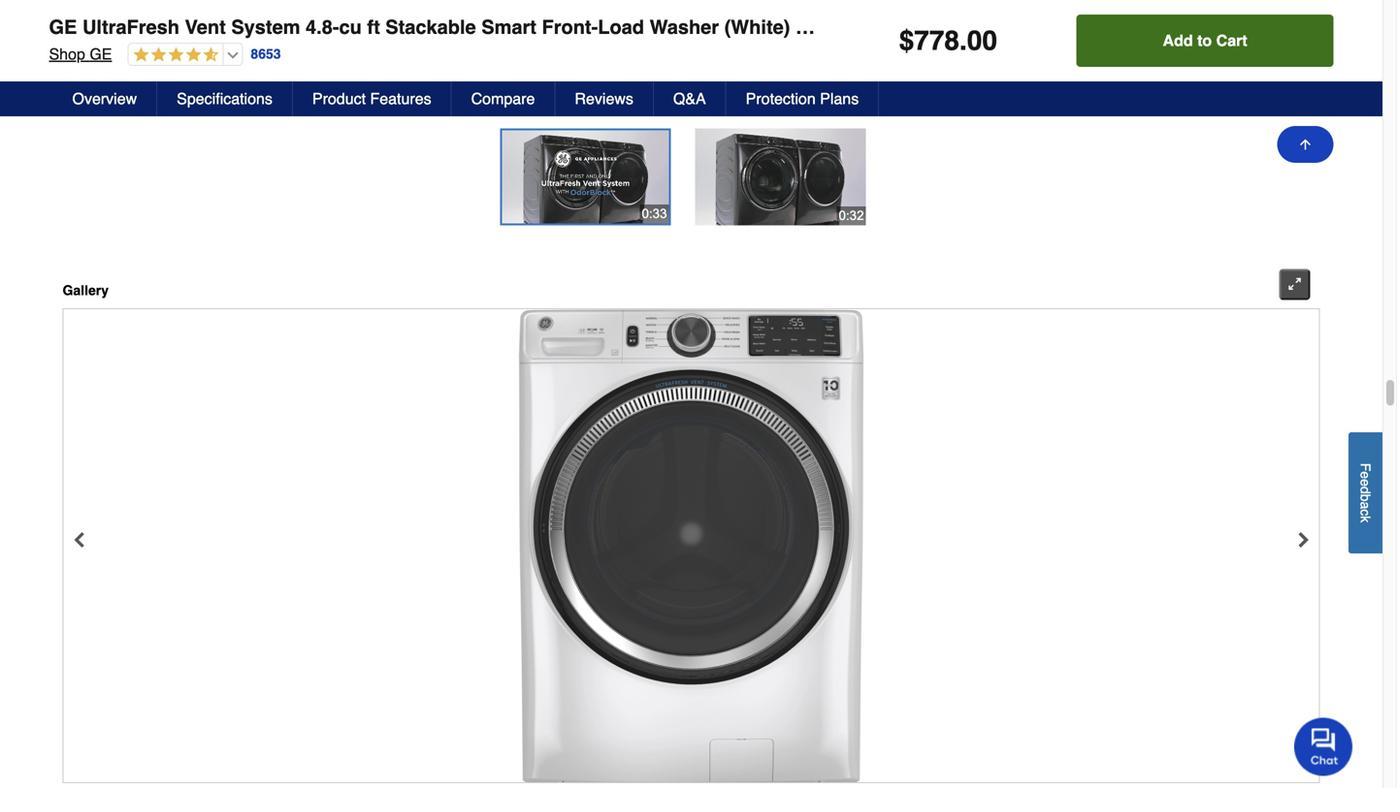 Task type: describe. For each thing, give the bounding box(es) containing it.
4.6 stars image
[[128, 47, 219, 65]]

q&a
[[673, 90, 706, 108]]

product features
[[312, 90, 431, 108]]

ft
[[367, 16, 380, 38]]

stackable
[[385, 16, 476, 38]]

0 horizontal spatial ge
[[49, 16, 77, 38]]

add
[[1163, 32, 1193, 49]]

reviews button
[[555, 81, 654, 116]]

$
[[899, 25, 914, 56]]

system
[[231, 16, 300, 38]]

specifications
[[177, 90, 273, 108]]

to
[[1197, 32, 1212, 49]]

compare
[[471, 90, 535, 108]]

protection plans
[[746, 90, 859, 108]]

overview button
[[53, 81, 157, 116]]

energy
[[795, 16, 877, 38]]

smart
[[481, 16, 536, 38]]

f e e d b a c k
[[1358, 463, 1373, 523]]

4.8-
[[306, 16, 339, 38]]

c
[[1358, 509, 1373, 516]]

vent
[[185, 16, 226, 38]]

add to cart
[[1163, 32, 1247, 49]]

b
[[1358, 494, 1373, 502]]

arrow up image
[[1298, 137, 1313, 152]]

add to cart button
[[1077, 15, 1334, 67]]

washer
[[650, 16, 719, 38]]

gallery
[[63, 283, 109, 298]]

product
[[312, 90, 366, 108]]

.
[[959, 25, 967, 56]]

$ 778 . 00
[[899, 25, 997, 56]]

load
[[598, 16, 644, 38]]

plans
[[820, 90, 859, 108]]

f
[[1358, 463, 1373, 472]]

cart
[[1216, 32, 1247, 49]]

protection plans button
[[726, 81, 879, 116]]

cu
[[339, 16, 362, 38]]

q&a button
[[654, 81, 726, 116]]

front-
[[542, 16, 598, 38]]



Task type: locate. For each thing, give the bounding box(es) containing it.
e up d
[[1358, 472, 1373, 479]]

shop ge
[[49, 45, 112, 63]]

compare button
[[452, 81, 555, 116]]

star
[[882, 16, 934, 38]]

specifications button
[[157, 81, 293, 116]]

chat invite button image
[[1294, 717, 1353, 777]]

f e e d b a c k button
[[1349, 433, 1383, 554]]

k
[[1358, 516, 1373, 523]]

product features button
[[293, 81, 452, 116]]

1 horizontal spatial ge
[[90, 45, 112, 63]]

ge right "shop"
[[90, 45, 112, 63]]

(white)
[[724, 16, 790, 38]]

0 vertical spatial ge
[[49, 16, 77, 38]]

ge up "shop"
[[49, 16, 77, 38]]

e
[[1358, 472, 1373, 479], [1358, 479, 1373, 487]]

1 e from the top
[[1358, 472, 1373, 479]]

778
[[914, 25, 959, 56]]

d
[[1358, 487, 1373, 494]]

8653
[[251, 46, 281, 62]]

reviews
[[575, 90, 633, 108]]

e up b
[[1358, 479, 1373, 487]]

1 vertical spatial ge
[[90, 45, 112, 63]]

ge ultrafresh vent system 4.8-cu ft stackable smart front-load washer (white) energy star
[[49, 16, 934, 38]]

protection
[[746, 90, 816, 108]]

ultrafresh
[[82, 16, 179, 38]]

ge
[[49, 16, 77, 38], [90, 45, 112, 63]]

shop
[[49, 45, 85, 63]]

features
[[370, 90, 431, 108]]

overview
[[72, 90, 137, 108]]

2 e from the top
[[1358, 479, 1373, 487]]

a
[[1358, 502, 1373, 509]]

00
[[967, 25, 997, 56]]



Task type: vqa. For each thing, say whether or not it's contained in the screenshot.
the bottom Door
no



